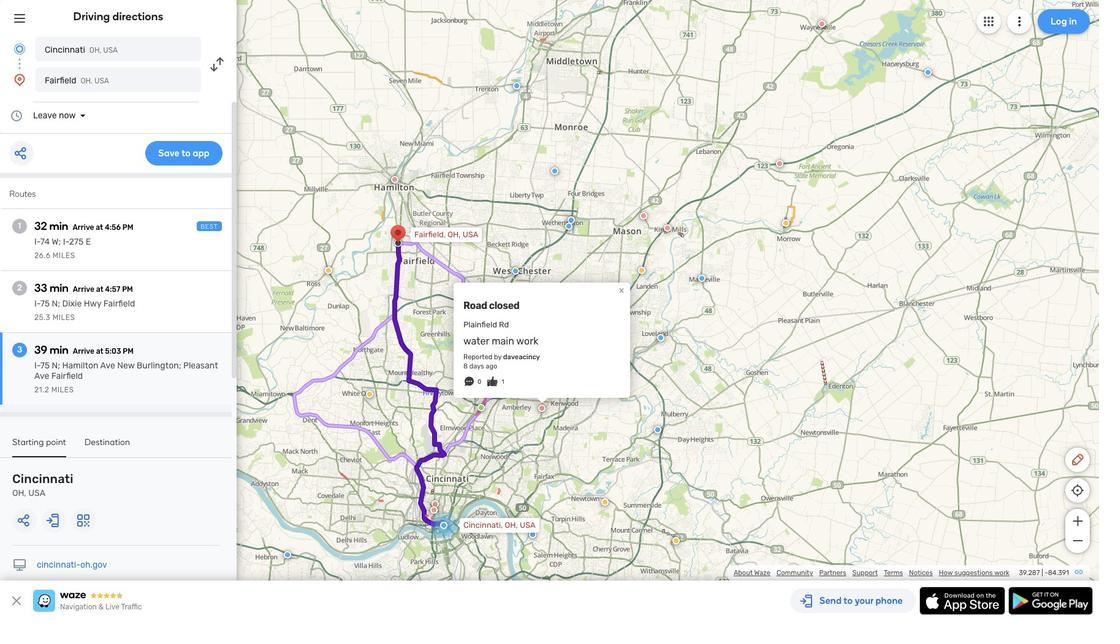 Task type: vqa. For each thing, say whether or not it's contained in the screenshot.
Whether it's integrating with the car or with a favorite music app, explore how we team up with our product partners to make Waze better.
no



Task type: locate. For each thing, give the bounding box(es) containing it.
driving directions
[[73, 10, 163, 23]]

0 vertical spatial 75
[[40, 299, 50, 309]]

39
[[34, 343, 47, 357]]

work up daveacincy
[[517, 335, 539, 347]]

fairfield down 4:57
[[103, 299, 135, 309]]

1 arrive from the top
[[73, 223, 94, 232]]

ave down 5:03
[[100, 361, 115, 371]]

arrive inside 33 min arrive at 4:57 pm
[[73, 285, 94, 294]]

1 vertical spatial pm
[[122, 285, 133, 294]]

fairfield up leave now
[[45, 75, 76, 86]]

hazard image
[[783, 220, 790, 227], [638, 267, 646, 274], [366, 391, 373, 398]]

arrive up hwy
[[73, 285, 94, 294]]

notices
[[910, 569, 933, 577]]

1 vertical spatial 1
[[502, 378, 505, 386]]

pm inside 32 min arrive at 4:56 pm
[[123, 223, 133, 232]]

1 vertical spatial 75
[[40, 361, 50, 371]]

i- right w;
[[63, 237, 69, 247]]

75 for 33
[[40, 299, 50, 309]]

min right 33
[[50, 281, 69, 295]]

33 min arrive at 4:57 pm
[[34, 281, 133, 295]]

1 vertical spatial cincinnati oh, usa
[[12, 472, 73, 499]]

at for 39 min
[[96, 347, 103, 356]]

2 horizontal spatial hazard image
[[783, 220, 790, 227]]

0 horizontal spatial hazard image
[[366, 391, 373, 398]]

computer image
[[12, 558, 27, 573]]

police image
[[513, 82, 521, 90], [565, 223, 573, 230], [654, 426, 662, 434], [284, 551, 291, 559]]

0 vertical spatial arrive
[[73, 223, 94, 232]]

cincinnati oh, usa
[[45, 45, 118, 55], [12, 472, 73, 499]]

miles down w;
[[53, 251, 75, 260]]

0 vertical spatial fairfield
[[45, 75, 76, 86]]

32 min arrive at 4:56 pm
[[34, 220, 133, 233]]

1 horizontal spatial work
[[995, 569, 1010, 577]]

i-75 n; dixie hwy fairfield 25.3 miles
[[34, 299, 135, 322]]

0 vertical spatial 1
[[18, 221, 21, 231]]

at inside 32 min arrive at 4:56 pm
[[96, 223, 103, 232]]

i- for 33 min
[[34, 299, 40, 309]]

25.3
[[34, 313, 50, 322]]

pm inside 39 min arrive at 5:03 pm
[[123, 347, 134, 356]]

2 vertical spatial at
[[96, 347, 103, 356]]

75
[[40, 299, 50, 309], [40, 361, 50, 371]]

2 arrive from the top
[[73, 285, 94, 294]]

2 vertical spatial miles
[[51, 386, 74, 394]]

starting point
[[12, 437, 66, 448]]

fairfield
[[45, 75, 76, 86], [103, 299, 135, 309], [51, 371, 83, 381]]

2 n; from the top
[[52, 361, 60, 371]]

oh,
[[89, 46, 101, 55], [81, 77, 93, 85], [448, 230, 461, 239], [12, 488, 26, 499], [505, 521, 518, 530]]

i-
[[34, 237, 40, 247], [63, 237, 69, 247], [34, 299, 40, 309], [34, 361, 40, 371]]

75 inside "i-75 n; hamilton ave new burlington; pleasant ave fairfield 21.2 miles"
[[40, 361, 50, 371]]

&
[[99, 603, 104, 611]]

min for 39 min
[[50, 343, 69, 357]]

3 arrive from the top
[[73, 347, 94, 356]]

74
[[40, 237, 50, 247]]

community
[[777, 569, 813, 577]]

1 vertical spatial arrive
[[73, 285, 94, 294]]

min up w;
[[49, 220, 68, 233]]

at
[[96, 223, 103, 232], [96, 285, 103, 294], [96, 347, 103, 356]]

i- inside i-75 n; dixie hwy fairfield 25.3 miles
[[34, 299, 40, 309]]

cincinnati-
[[37, 560, 80, 570]]

75 inside i-75 n; dixie hwy fairfield 25.3 miles
[[40, 299, 50, 309]]

1 at from the top
[[96, 223, 103, 232]]

miles for 33 min
[[53, 313, 75, 322]]

26.6
[[34, 251, 51, 260]]

pm up new
[[123, 347, 134, 356]]

i- for 32 min
[[34, 237, 40, 247]]

2 vertical spatial hazard image
[[673, 537, 680, 545]]

plainfield rd
[[464, 320, 509, 329]]

84.391
[[1049, 569, 1070, 577]]

pleasant
[[183, 361, 218, 371]]

usa inside fairfield oh, usa
[[94, 77, 109, 85]]

cincinnati
[[45, 45, 85, 55], [12, 472, 73, 486]]

water main work reported by daveacincy 8 days ago
[[464, 335, 540, 370]]

pm right 4:56
[[123, 223, 133, 232]]

waze
[[755, 569, 771, 577]]

cincinnati oh, usa down starting point button on the bottom left of the page
[[12, 472, 73, 499]]

main
[[492, 335, 514, 347]]

min right '39'
[[50, 343, 69, 357]]

burlington;
[[137, 361, 181, 371]]

at left 4:57
[[96, 285, 103, 294]]

usa
[[103, 46, 118, 55], [94, 77, 109, 85], [463, 230, 479, 239], [28, 488, 45, 499], [520, 521, 536, 530]]

cincinnati down starting point button on the bottom left of the page
[[12, 472, 73, 486]]

miles for 32 min
[[53, 251, 75, 260]]

at left 4:56
[[96, 223, 103, 232]]

arrive up e
[[73, 223, 94, 232]]

at inside 39 min arrive at 5:03 pm
[[96, 347, 103, 356]]

0 vertical spatial at
[[96, 223, 103, 232]]

pm right 4:57
[[122, 285, 133, 294]]

1 left the "32"
[[18, 221, 21, 231]]

min
[[49, 220, 68, 233], [50, 281, 69, 295], [50, 343, 69, 357]]

n; inside i-75 n; dixie hwy fairfield 25.3 miles
[[52, 299, 60, 309]]

1 vertical spatial cincinnati
[[12, 472, 73, 486]]

75 up 25.3
[[40, 299, 50, 309]]

2
[[17, 283, 22, 293]]

arrive inside 39 min arrive at 5:03 pm
[[73, 347, 94, 356]]

n; left dixie on the top left of page
[[52, 299, 60, 309]]

partners
[[820, 569, 847, 577]]

closed
[[489, 300, 520, 311]]

3 at from the top
[[96, 347, 103, 356]]

39 min arrive at 5:03 pm
[[34, 343, 134, 357]]

2 vertical spatial min
[[50, 343, 69, 357]]

work left 39.287
[[995, 569, 1010, 577]]

0 vertical spatial min
[[49, 220, 68, 233]]

i- inside "i-75 n; hamilton ave new burlington; pleasant ave fairfield 21.2 miles"
[[34, 361, 40, 371]]

0 horizontal spatial hazard image
[[325, 267, 332, 274]]

miles down dixie on the top left of page
[[53, 313, 75, 322]]

1 vertical spatial fairfield
[[103, 299, 135, 309]]

1 horizontal spatial hazard image
[[602, 499, 609, 506]]

1 75 from the top
[[40, 299, 50, 309]]

arrive up the hamilton
[[73, 347, 94, 356]]

1 vertical spatial n;
[[52, 361, 60, 371]]

i- up 25.3
[[34, 299, 40, 309]]

1 vertical spatial at
[[96, 285, 103, 294]]

1 vertical spatial hazard image
[[638, 267, 646, 274]]

1 vertical spatial min
[[50, 281, 69, 295]]

miles right 21.2
[[51, 386, 74, 394]]

pm for 32 min
[[123, 223, 133, 232]]

0 vertical spatial miles
[[53, 251, 75, 260]]

arrive inside 32 min arrive at 4:56 pm
[[73, 223, 94, 232]]

5:03
[[105, 347, 121, 356]]

oh.gov
[[80, 560, 107, 570]]

1 n; from the top
[[52, 299, 60, 309]]

1 horizontal spatial ave
[[100, 361, 115, 371]]

cincinnati up fairfield oh, usa
[[45, 45, 85, 55]]

zoom in image
[[1070, 514, 1086, 529]]

0 horizontal spatial 1
[[18, 221, 21, 231]]

miles inside i-75 n; dixie hwy fairfield 25.3 miles
[[53, 313, 75, 322]]

fairfield, oh, usa
[[415, 230, 479, 239]]

i-75 n; hamilton ave new burlington; pleasant ave fairfield 21.2 miles
[[34, 361, 218, 394]]

32
[[34, 220, 47, 233]]

ave up 21.2
[[34, 371, 49, 381]]

75 down '39'
[[40, 361, 50, 371]]

n; inside "i-75 n; hamilton ave new burlington; pleasant ave fairfield 21.2 miles"
[[52, 361, 60, 371]]

hazard image
[[325, 267, 332, 274], [602, 499, 609, 506], [673, 537, 680, 545]]

fairfield,
[[415, 230, 446, 239]]

pm
[[123, 223, 133, 232], [122, 285, 133, 294], [123, 347, 134, 356]]

n;
[[52, 299, 60, 309], [52, 361, 60, 371]]

zoom out image
[[1070, 534, 1086, 548]]

0 vertical spatial hazard image
[[325, 267, 332, 274]]

4:57
[[105, 285, 120, 294]]

road closed image
[[819, 20, 826, 28], [391, 176, 399, 183], [640, 212, 648, 220], [664, 224, 672, 232], [432, 500, 439, 508], [431, 507, 438, 514]]

fairfield down 39 min arrive at 5:03 pm
[[51, 371, 83, 381]]

work
[[517, 335, 539, 347], [995, 569, 1010, 577]]

link image
[[1074, 567, 1084, 577]]

ave
[[100, 361, 115, 371], [34, 371, 49, 381]]

0 vertical spatial pm
[[123, 223, 133, 232]]

police image
[[925, 69, 932, 76], [551, 167, 559, 175], [568, 216, 575, 224], [512, 267, 519, 275], [699, 275, 706, 282], [657, 334, 665, 342], [529, 531, 537, 538]]

0 horizontal spatial work
[[517, 335, 539, 347]]

pm for 39 min
[[123, 347, 134, 356]]

1 right the 0
[[502, 378, 505, 386]]

0 vertical spatial n;
[[52, 299, 60, 309]]

cincinnati oh, usa up fairfield oh, usa
[[45, 45, 118, 55]]

miles inside i-74 w; i-275 e 26.6 miles
[[53, 251, 75, 260]]

partners link
[[820, 569, 847, 577]]

i- up 26.6
[[34, 237, 40, 247]]

1 horizontal spatial hazard image
[[638, 267, 646, 274]]

at for 33 min
[[96, 285, 103, 294]]

2 at from the top
[[96, 285, 103, 294]]

2 75 from the top
[[40, 361, 50, 371]]

destination button
[[85, 437, 130, 456]]

fairfield oh, usa
[[45, 75, 109, 86]]

2 vertical spatial arrive
[[73, 347, 94, 356]]

2 vertical spatial pm
[[123, 347, 134, 356]]

live
[[106, 603, 120, 611]]

1 vertical spatial hazard image
[[602, 499, 609, 506]]

2 vertical spatial hazard image
[[366, 391, 373, 398]]

road closed image
[[776, 160, 784, 167]]

0 vertical spatial work
[[517, 335, 539, 347]]

pm inside 33 min arrive at 4:57 pm
[[122, 285, 133, 294]]

75 for 39
[[40, 361, 50, 371]]

-
[[1045, 569, 1049, 577]]

at inside 33 min arrive at 4:57 pm
[[96, 285, 103, 294]]

n; left the hamilton
[[52, 361, 60, 371]]

1
[[18, 221, 21, 231], [502, 378, 505, 386]]

2 vertical spatial fairfield
[[51, 371, 83, 381]]

i- down '39'
[[34, 361, 40, 371]]

at left 5:03
[[96, 347, 103, 356]]

1 vertical spatial miles
[[53, 313, 75, 322]]



Task type: describe. For each thing, give the bounding box(es) containing it.
n; for 33
[[52, 299, 60, 309]]

cincinnati, oh, usa
[[464, 521, 536, 530]]

new
[[117, 361, 135, 371]]

how
[[939, 569, 953, 577]]

water
[[464, 335, 490, 347]]

39.287 | -84.391
[[1019, 569, 1070, 577]]

at for 32 min
[[96, 223, 103, 232]]

arrive for 33 min
[[73, 285, 94, 294]]

dixie
[[62, 299, 82, 309]]

n; for 39
[[52, 361, 60, 371]]

destination
[[85, 437, 130, 448]]

now
[[59, 110, 76, 121]]

pencil image
[[1071, 453, 1086, 467]]

e
[[86, 237, 91, 247]]

support link
[[853, 569, 878, 577]]

terms link
[[884, 569, 903, 577]]

leave now
[[33, 110, 76, 121]]

starting point button
[[12, 437, 66, 458]]

4:56
[[105, 223, 121, 232]]

ago
[[486, 362, 498, 370]]

days
[[470, 362, 484, 370]]

2 horizontal spatial hazard image
[[673, 537, 680, 545]]

pm for 33 min
[[122, 285, 133, 294]]

cincinnati-oh.gov
[[37, 560, 107, 570]]

w;
[[52, 237, 61, 247]]

how suggestions work link
[[939, 569, 1010, 577]]

plainfield
[[464, 320, 497, 329]]

best
[[201, 223, 218, 231]]

arrive for 32 min
[[73, 223, 94, 232]]

× link
[[616, 284, 627, 296]]

rd
[[499, 320, 509, 329]]

8
[[464, 362, 468, 370]]

0 vertical spatial cincinnati
[[45, 45, 85, 55]]

0 vertical spatial hazard image
[[783, 220, 790, 227]]

daveacincy
[[503, 353, 540, 361]]

suggestions
[[955, 569, 993, 577]]

1 horizontal spatial 1
[[502, 378, 505, 386]]

support
[[853, 569, 878, 577]]

21.2
[[34, 386, 49, 394]]

|
[[1042, 569, 1044, 577]]

fairfield inside "i-75 n; hamilton ave new burlington; pleasant ave fairfield 21.2 miles"
[[51, 371, 83, 381]]

3
[[17, 345, 22, 355]]

road closed
[[464, 300, 520, 311]]

oh, inside fairfield oh, usa
[[81, 77, 93, 85]]

39.287
[[1019, 569, 1040, 577]]

navigation
[[60, 603, 97, 611]]

x image
[[9, 594, 24, 608]]

location image
[[12, 72, 27, 87]]

routes
[[9, 189, 36, 199]]

i- for 39 min
[[34, 361, 40, 371]]

terms
[[884, 569, 903, 577]]

navigation & live traffic
[[60, 603, 142, 611]]

work inside water main work reported by daveacincy 8 days ago
[[517, 335, 539, 347]]

clock image
[[9, 109, 24, 123]]

33
[[34, 281, 47, 295]]

i-74 w; i-275 e 26.6 miles
[[34, 237, 91, 260]]

0 vertical spatial cincinnati oh, usa
[[45, 45, 118, 55]]

current location image
[[12, 42, 27, 56]]

starting
[[12, 437, 44, 448]]

directions
[[113, 10, 163, 23]]

min for 32 min
[[49, 220, 68, 233]]

arrive for 39 min
[[73, 347, 94, 356]]

about
[[734, 569, 753, 577]]

driving
[[73, 10, 110, 23]]

leave
[[33, 110, 57, 121]]

about waze community partners support terms notices how suggestions work
[[734, 569, 1010, 577]]

0
[[478, 378, 482, 386]]

min for 33 min
[[50, 281, 69, 295]]

hwy
[[84, 299, 101, 309]]

notices link
[[910, 569, 933, 577]]

×
[[619, 284, 625, 296]]

about waze link
[[734, 569, 771, 577]]

hamilton
[[62, 361, 98, 371]]

cincinnati,
[[464, 521, 503, 530]]

275
[[69, 237, 84, 247]]

cincinnati-oh.gov link
[[37, 560, 107, 570]]

community link
[[777, 569, 813, 577]]

by
[[494, 353, 502, 361]]

0 horizontal spatial ave
[[34, 371, 49, 381]]

fairfield inside i-75 n; dixie hwy fairfield 25.3 miles
[[103, 299, 135, 309]]

1 vertical spatial work
[[995, 569, 1010, 577]]

traffic
[[121, 603, 142, 611]]

reported
[[464, 353, 493, 361]]

miles inside "i-75 n; hamilton ave new burlington; pleasant ave fairfield 21.2 miles"
[[51, 386, 74, 394]]

road
[[464, 300, 487, 311]]

point
[[46, 437, 66, 448]]



